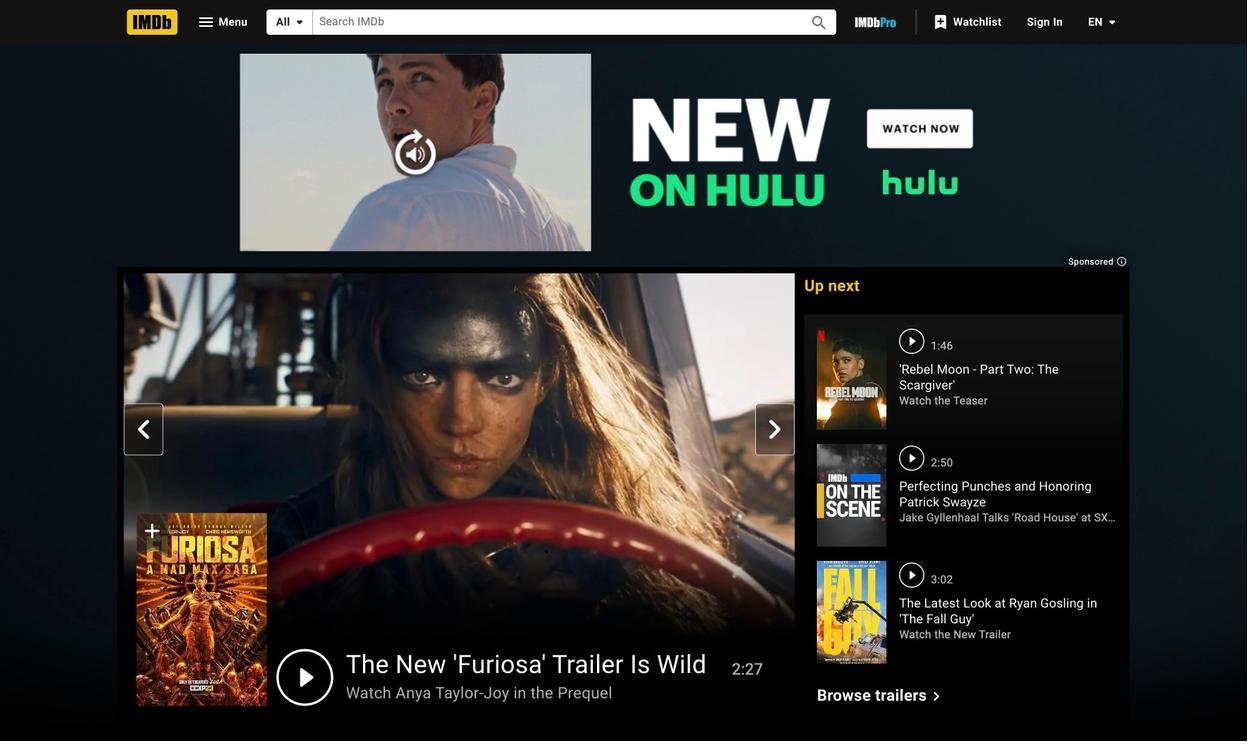 Task type: vqa. For each thing, say whether or not it's contained in the screenshot.
Furiosa: A Mad Max Saga "Image"
yes



Task type: describe. For each thing, give the bounding box(es) containing it.
arrow drop down image
[[290, 13, 309, 32]]

chevron right inline image
[[766, 420, 785, 439]]

watchlist image
[[931, 13, 950, 32]]

home image
[[127, 9, 178, 35]]

the new 'furiosa' trailer is wild image
[[124, 274, 795, 652]]

Search IMDb text field
[[313, 10, 792, 35]]

chevron right image
[[927, 688, 946, 707]]

the fall guy image
[[817, 562, 887, 665]]

menu image
[[197, 13, 216, 32]]



Task type: locate. For each thing, give the bounding box(es) containing it.
None search field
[[267, 9, 836, 35]]

arrow drop down image
[[1103, 13, 1122, 32]]

chevron left inline image
[[134, 420, 153, 439]]

submit search image
[[810, 13, 829, 32]]

group
[[124, 274, 795, 707], [136, 514, 267, 707]]

furiosa: a mad max saga image
[[136, 514, 267, 707], [136, 514, 267, 707]]

the new 'furiosa' trailer is wild element
[[124, 274, 795, 707]]

None field
[[313, 10, 792, 35]]

perfecting punches and honoring patrick swayze in the 'road house' remake image
[[817, 445, 887, 548]]

rebel moon - part two: the scargiver image
[[817, 327, 887, 430]]



